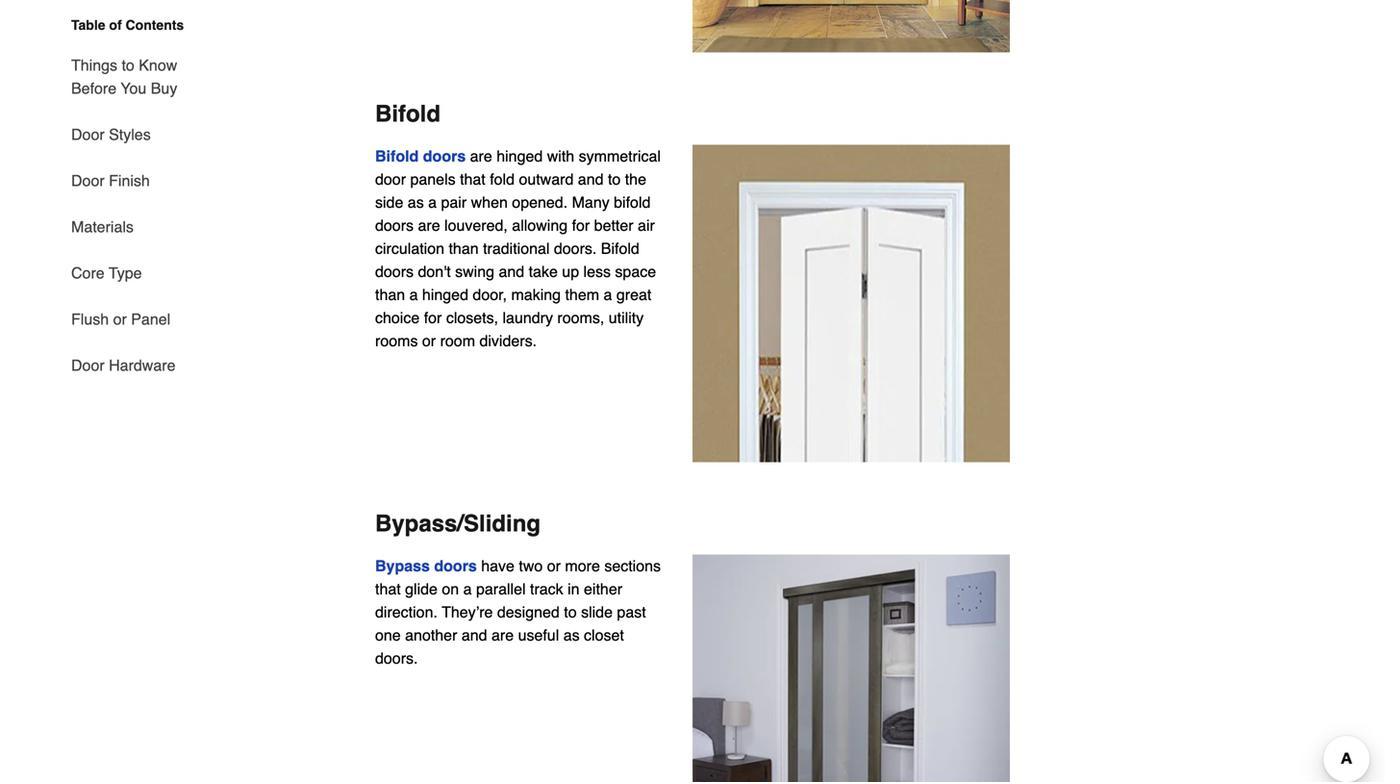 Task type: locate. For each thing, give the bounding box(es) containing it.
that down bypass
[[375, 580, 401, 598]]

2 horizontal spatial to
[[608, 170, 621, 188]]

to down 'in'
[[564, 603, 577, 621]]

2 vertical spatial or
[[547, 557, 561, 575]]

3 door from the top
[[71, 356, 105, 374]]

1 horizontal spatial to
[[564, 603, 577, 621]]

as right the side
[[408, 193, 424, 211]]

0 vertical spatial for
[[572, 216, 590, 234]]

doors
[[423, 147, 466, 165], [375, 216, 414, 234], [375, 263, 414, 280], [434, 557, 477, 575]]

0 horizontal spatial that
[[375, 580, 401, 598]]

1 vertical spatial for
[[424, 309, 442, 327]]

know
[[139, 56, 177, 74]]

are inside the have two or more sections that glide on a parallel track in either direction. they're designed to slide past one another and are useful as closet doors.
[[492, 626, 514, 644]]

that up when at the top left of the page
[[460, 170, 486, 188]]

1 vertical spatial than
[[375, 286, 405, 303]]

to left the
[[608, 170, 621, 188]]

up
[[562, 263, 579, 280]]

or left room
[[422, 332, 436, 350]]

a down less
[[604, 286, 612, 303]]

0 horizontal spatial hinged
[[422, 286, 469, 303]]

as inside are hinged with symmetrical door panels that fold outward and to the side as a pair when opened. many bifold doors are louvered, allowing for better air circulation than traditional doors. bifold doors don't swing and take up less space than a hinged door, making them a great choice for closets, laundry rooms, utility rooms or room dividers.
[[408, 193, 424, 211]]

0 vertical spatial bifold
[[375, 100, 441, 127]]

laundry
[[503, 309, 553, 327]]

table
[[71, 17, 105, 33]]

buy
[[151, 79, 177, 97]]

0 horizontal spatial or
[[113, 310, 127, 328]]

doors.
[[554, 239, 597, 257], [375, 649, 418, 667]]

on
[[442, 580, 459, 598]]

and down 'traditional'
[[499, 263, 525, 280]]

doors. inside are hinged with symmetrical door panels that fold outward and to the side as a pair when opened. many bifold doors are louvered, allowing for better air circulation than traditional doors. bifold doors don't swing and take up less space than a hinged door, making them a great choice for closets, laundry rooms, utility rooms or room dividers.
[[554, 239, 597, 257]]

0 horizontal spatial for
[[424, 309, 442, 327]]

parallel
[[476, 580, 526, 598]]

as
[[408, 193, 424, 211], [564, 626, 580, 644]]

doors. down one
[[375, 649, 418, 667]]

that
[[460, 170, 486, 188], [375, 580, 401, 598]]

0 vertical spatial and
[[578, 170, 604, 188]]

bypass/sliding
[[375, 510, 541, 537]]

2 vertical spatial are
[[492, 626, 514, 644]]

have two or more sections that glide on a parallel track in either direction. they're designed to slide past one another and are useful as closet doors.
[[375, 557, 661, 667]]

when
[[471, 193, 508, 211]]

are up circulation
[[418, 216, 440, 234]]

in
[[568, 580, 580, 598]]

1 vertical spatial door
[[71, 172, 105, 190]]

1 door from the top
[[71, 126, 105, 143]]

or right two on the bottom of the page
[[547, 557, 561, 575]]

circulation
[[375, 239, 445, 257]]

0 vertical spatial that
[[460, 170, 486, 188]]

1 horizontal spatial for
[[572, 216, 590, 234]]

to
[[122, 56, 135, 74], [608, 170, 621, 188], [564, 603, 577, 621]]

or right flush
[[113, 310, 127, 328]]

1 vertical spatial hinged
[[422, 286, 469, 303]]

1 vertical spatial to
[[608, 170, 621, 188]]

are down designed
[[492, 626, 514, 644]]

room
[[440, 332, 475, 350]]

rooms,
[[558, 309, 605, 327]]

2 door from the top
[[71, 172, 105, 190]]

for up room
[[424, 309, 442, 327]]

to inside the have two or more sections that glide on a parallel track in either direction. they're designed to slide past one another and are useful as closet doors.
[[564, 603, 577, 621]]

and down 'they're'
[[462, 626, 487, 644]]

1 horizontal spatial that
[[460, 170, 486, 188]]

0 vertical spatial doors.
[[554, 239, 597, 257]]

a left pair
[[428, 193, 437, 211]]

2 vertical spatial bifold
[[601, 239, 640, 257]]

for down many
[[572, 216, 590, 234]]

0 horizontal spatial doors.
[[375, 649, 418, 667]]

door down flush
[[71, 356, 105, 374]]

a right on
[[463, 580, 472, 598]]

bifold
[[614, 193, 651, 211]]

side
[[375, 193, 403, 211]]

one
[[375, 626, 401, 644]]

for
[[572, 216, 590, 234], [424, 309, 442, 327]]

1 horizontal spatial hinged
[[497, 147, 543, 165]]

to inside are hinged with symmetrical door panels that fold outward and to the side as a pair when opened. many bifold doors are louvered, allowing for better air circulation than traditional doors. bifold doors don't swing and take up less space than a hinged door, making them a great choice for closets, laundry rooms, utility rooms or room dividers.
[[608, 170, 621, 188]]

hinged up fold
[[497, 147, 543, 165]]

that inside are hinged with symmetrical door panels that fold outward and to the side as a pair when opened. many bifold doors are louvered, allowing for better air circulation than traditional doors. bifold doors don't swing and take up less space than a hinged door, making them a great choice for closets, laundry rooms, utility rooms or room dividers.
[[460, 170, 486, 188]]

door left styles
[[71, 126, 105, 143]]

things to know before you buy link
[[71, 42, 200, 112]]

outward
[[519, 170, 574, 188]]

and up many
[[578, 170, 604, 188]]

have
[[481, 557, 515, 575]]

or inside are hinged with symmetrical door panels that fold outward and to the side as a pair when opened. many bifold doors are louvered, allowing for better air circulation than traditional doors. bifold doors don't swing and take up less space than a hinged door, making them a great choice for closets, laundry rooms, utility rooms or room dividers.
[[422, 332, 436, 350]]

great
[[617, 286, 652, 303]]

door styles link
[[71, 112, 151, 158]]

1 horizontal spatial as
[[564, 626, 580, 644]]

pair
[[441, 193, 467, 211]]

1 vertical spatial bifold
[[375, 147, 419, 165]]

2 vertical spatial door
[[71, 356, 105, 374]]

0 vertical spatial to
[[122, 56, 135, 74]]

or
[[113, 310, 127, 328], [422, 332, 436, 350], [547, 557, 561, 575]]

contents
[[126, 17, 184, 33]]

many
[[572, 193, 610, 211]]

1 vertical spatial or
[[422, 332, 436, 350]]

0 horizontal spatial than
[[375, 286, 405, 303]]

light wood french doors in a tiled room with a large floor vase and a wood side table. image
[[693, 0, 1010, 52]]

door for door finish
[[71, 172, 105, 190]]

with
[[547, 147, 575, 165]]

table of contents element
[[56, 15, 200, 377]]

0 horizontal spatial as
[[408, 193, 424, 211]]

0 horizontal spatial to
[[122, 56, 135, 74]]

2 vertical spatial and
[[462, 626, 487, 644]]

bifold down better
[[601, 239, 640, 257]]

air
[[638, 216, 655, 234]]

1 vertical spatial that
[[375, 580, 401, 598]]

track
[[530, 580, 564, 598]]

1 horizontal spatial doors.
[[554, 239, 597, 257]]

than up choice
[[375, 286, 405, 303]]

a up choice
[[409, 286, 418, 303]]

bifold up the bifold doors link
[[375, 100, 441, 127]]

door styles
[[71, 126, 151, 143]]

doors. inside the have two or more sections that glide on a parallel track in either direction. they're designed to slide past one another and are useful as closet doors.
[[375, 649, 418, 667]]

0 vertical spatial hinged
[[497, 147, 543, 165]]

space
[[615, 263, 656, 280]]

doors. up up
[[554, 239, 597, 257]]

designed
[[497, 603, 560, 621]]

and
[[578, 170, 604, 188], [499, 263, 525, 280], [462, 626, 487, 644]]

1 vertical spatial doors.
[[375, 649, 418, 667]]

traditional
[[483, 239, 550, 257]]

as left closet on the bottom of page
[[564, 626, 580, 644]]

0 vertical spatial or
[[113, 310, 127, 328]]

them
[[565, 286, 599, 303]]

glide
[[405, 580, 438, 598]]

hardware
[[109, 356, 176, 374]]

either
[[584, 580, 623, 598]]

than up swing
[[449, 239, 479, 257]]

door left finish
[[71, 172, 105, 190]]

direction.
[[375, 603, 438, 621]]

or inside 'link'
[[113, 310, 127, 328]]

0 vertical spatial as
[[408, 193, 424, 211]]

are
[[470, 147, 492, 165], [418, 216, 440, 234], [492, 626, 514, 644]]

fold
[[490, 170, 515, 188]]

two
[[519, 557, 543, 575]]

symmetrical
[[579, 147, 661, 165]]

a
[[428, 193, 437, 211], [409, 286, 418, 303], [604, 286, 612, 303], [463, 580, 472, 598]]

2 vertical spatial to
[[564, 603, 577, 621]]

materials
[[71, 218, 134, 236]]

to up you
[[122, 56, 135, 74]]

are up fold
[[470, 147, 492, 165]]

to inside things to know before you buy
[[122, 56, 135, 74]]

bifold up door
[[375, 147, 419, 165]]

than
[[449, 239, 479, 257], [375, 286, 405, 303]]

0 vertical spatial door
[[71, 126, 105, 143]]

1 vertical spatial and
[[499, 263, 525, 280]]

2 horizontal spatial or
[[547, 557, 561, 575]]

that inside the have two or more sections that glide on a parallel track in either direction. they're designed to slide past one another and are useful as closet doors.
[[375, 580, 401, 598]]

hinged down don't
[[422, 286, 469, 303]]

hinged
[[497, 147, 543, 165], [422, 286, 469, 303]]

flush or panel
[[71, 310, 170, 328]]

bypass
[[375, 557, 430, 575]]

bifold doors link
[[375, 147, 466, 165]]

1 vertical spatial as
[[564, 626, 580, 644]]

0 horizontal spatial and
[[462, 626, 487, 644]]

0 vertical spatial than
[[449, 239, 479, 257]]

1 horizontal spatial or
[[422, 332, 436, 350]]



Task type: vqa. For each thing, say whether or not it's contained in the screenshot.
top Door
yes



Task type: describe. For each thing, give the bounding box(es) containing it.
bifold doors
[[375, 147, 466, 165]]

dividers.
[[480, 332, 537, 350]]

type
[[109, 264, 142, 282]]

louvered,
[[445, 216, 508, 234]]

slide
[[581, 603, 613, 621]]

things
[[71, 56, 117, 74]]

take
[[529, 263, 558, 280]]

allowing
[[512, 216, 568, 234]]

0 vertical spatial are
[[470, 147, 492, 165]]

making
[[511, 286, 561, 303]]

doors down the side
[[375, 216, 414, 234]]

bifold for bifold doors
[[375, 147, 419, 165]]

door finish link
[[71, 158, 150, 204]]

1 horizontal spatial than
[[449, 239, 479, 257]]

better
[[594, 216, 634, 234]]

1 vertical spatial are
[[418, 216, 440, 234]]

panels
[[410, 170, 456, 188]]

panel
[[131, 310, 170, 328]]

opened.
[[512, 193, 568, 211]]

door finish
[[71, 172, 150, 190]]

they're
[[442, 603, 493, 621]]

styles
[[109, 126, 151, 143]]

rooms
[[375, 332, 418, 350]]

core type
[[71, 264, 142, 282]]

sections
[[605, 557, 661, 575]]

the
[[625, 170, 647, 188]]

bypass doors
[[375, 557, 477, 575]]

door,
[[473, 286, 507, 303]]

core
[[71, 264, 105, 282]]

utility
[[609, 309, 644, 327]]

don't
[[418, 263, 451, 280]]

closet
[[584, 626, 624, 644]]

less
[[584, 263, 611, 280]]

and inside the have two or more sections that glide on a parallel track in either direction. they're designed to slide past one another and are useful as closet doors.
[[462, 626, 487, 644]]

doors up the panels
[[423, 147, 466, 165]]

bifold inside are hinged with symmetrical door panels that fold outward and to the side as a pair when opened. many bifold doors are louvered, allowing for better air circulation than traditional doors. bifold doors don't swing and take up less space than a hinged door, making them a great choice for closets, laundry rooms, utility rooms or room dividers.
[[601, 239, 640, 257]]

table of contents
[[71, 17, 184, 33]]

door for door styles
[[71, 126, 105, 143]]

bifold for bifold
[[375, 100, 441, 127]]

finish
[[109, 172, 150, 190]]

flush
[[71, 310, 109, 328]]

or inside the have two or more sections that glide on a parallel track in either direction. they're designed to slide past one another and are useful as closet doors.
[[547, 557, 561, 575]]

of
[[109, 17, 122, 33]]

swing
[[455, 263, 495, 280]]

a bedroom with a nightstand, a lamp and a frosted glass sliding closet door with a wood frame. image
[[693, 555, 1010, 782]]

another
[[405, 626, 457, 644]]

core type link
[[71, 250, 142, 296]]

past
[[617, 603, 646, 621]]

more
[[565, 557, 600, 575]]

door hardware
[[71, 356, 176, 374]]

materials link
[[71, 204, 134, 250]]

white bifold doors. image
[[693, 145, 1010, 462]]

door hardware link
[[71, 343, 176, 377]]

are hinged with symmetrical door panels that fold outward and to the side as a pair when opened. many bifold doors are louvered, allowing for better air circulation than traditional doors. bifold doors don't swing and take up less space than a hinged door, making them a great choice for closets, laundry rooms, utility rooms or room dividers.
[[375, 147, 661, 350]]

doors down circulation
[[375, 263, 414, 280]]

you
[[121, 79, 147, 97]]

choice
[[375, 309, 420, 327]]

flush or panel link
[[71, 296, 170, 343]]

1 horizontal spatial and
[[499, 263, 525, 280]]

closets,
[[446, 309, 498, 327]]

useful
[[518, 626, 559, 644]]

2 horizontal spatial and
[[578, 170, 604, 188]]

things to know before you buy
[[71, 56, 177, 97]]

doors up on
[[434, 557, 477, 575]]

a inside the have two or more sections that glide on a parallel track in either direction. they're designed to slide past one another and are useful as closet doors.
[[463, 580, 472, 598]]

door for door hardware
[[71, 356, 105, 374]]

door
[[375, 170, 406, 188]]

as inside the have two or more sections that glide on a parallel track in either direction. they're designed to slide past one another and are useful as closet doors.
[[564, 626, 580, 644]]

before
[[71, 79, 117, 97]]

bypass doors link
[[375, 557, 477, 575]]



